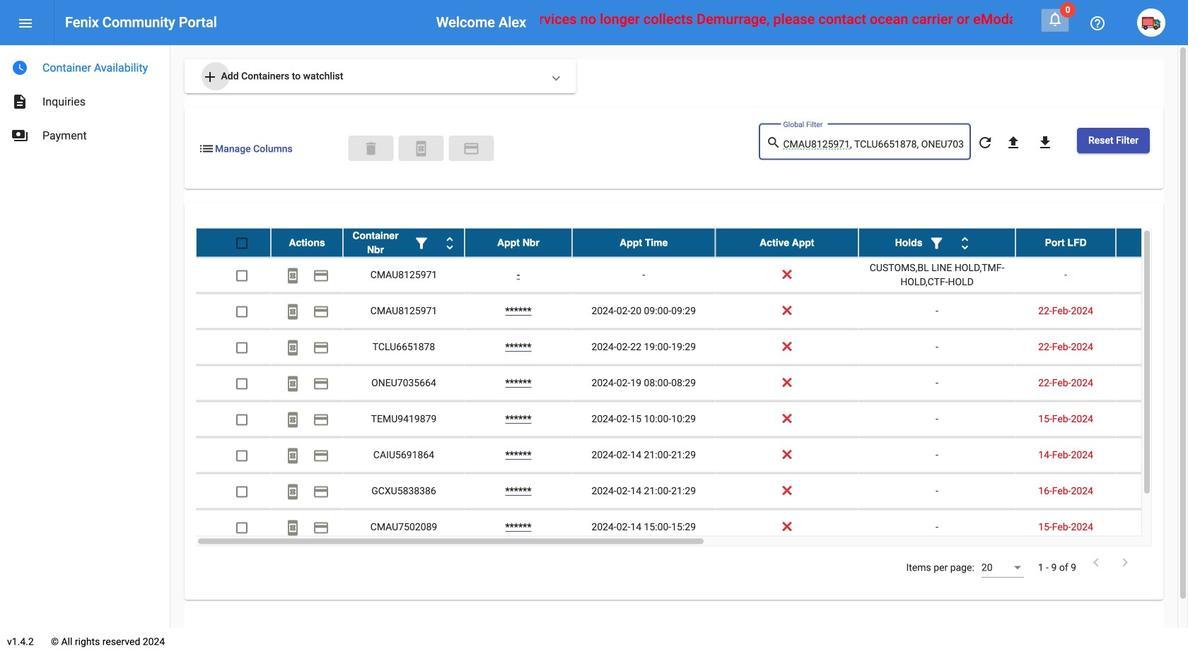 Task type: describe. For each thing, give the bounding box(es) containing it.
3 row from the top
[[196, 294, 1188, 330]]

Global Watchlist Filter field
[[783, 139, 964, 150]]

6 column header from the left
[[859, 229, 1016, 257]]

5 column header from the left
[[715, 229, 859, 257]]

7 column header from the left
[[1016, 229, 1116, 257]]

8 column header from the left
[[1116, 229, 1188, 257]]

2 row from the top
[[196, 258, 1188, 294]]

2 column header from the left
[[343, 229, 465, 257]]

3 column header from the left
[[465, 229, 572, 257]]

9 row from the top
[[196, 510, 1188, 546]]

3 cell from the top
[[1116, 330, 1188, 365]]

4 column header from the left
[[572, 229, 715, 257]]

6 row from the top
[[196, 402, 1188, 438]]

1 column header from the left
[[271, 229, 343, 257]]

4 row from the top
[[196, 330, 1188, 366]]



Task type: locate. For each thing, give the bounding box(es) containing it.
1 cell from the top
[[1116, 258, 1188, 293]]

navigation
[[0, 45, 170, 153]]

grid
[[196, 229, 1188, 547]]

8 row from the top
[[196, 474, 1188, 510]]

no color image
[[17, 15, 34, 32], [1089, 15, 1106, 32], [11, 59, 28, 76], [202, 68, 219, 85], [11, 93, 28, 110], [11, 127, 28, 144], [1005, 134, 1022, 151], [1037, 134, 1054, 151], [198, 140, 215, 157], [463, 140, 480, 157], [413, 235, 430, 252], [284, 304, 301, 321], [284, 376, 301, 393], [313, 376, 330, 393], [313, 412, 330, 429], [284, 448, 301, 465], [313, 484, 330, 501], [284, 520, 301, 537], [313, 520, 330, 537], [1088, 555, 1105, 572]]

row
[[196, 229, 1188, 258], [196, 258, 1188, 294], [196, 294, 1188, 330], [196, 330, 1188, 366], [196, 366, 1188, 402], [196, 402, 1188, 438], [196, 438, 1188, 474], [196, 474, 1188, 510], [196, 510, 1188, 546]]

delete image
[[363, 140, 379, 157]]

no color image
[[1047, 11, 1064, 28], [977, 134, 994, 151], [766, 135, 783, 152], [413, 140, 430, 157], [441, 235, 458, 252], [928, 235, 945, 252], [957, 235, 973, 252], [284, 268, 301, 285], [313, 268, 330, 285], [313, 304, 330, 321], [284, 340, 301, 357], [313, 340, 330, 357], [284, 412, 301, 429], [313, 448, 330, 465], [284, 484, 301, 501], [1117, 555, 1134, 572]]

4 cell from the top
[[1116, 366, 1188, 401]]

cell
[[1116, 258, 1188, 293], [1116, 294, 1188, 329], [1116, 330, 1188, 365], [1116, 366, 1188, 401], [1116, 402, 1188, 437], [1116, 438, 1188, 474], [1116, 474, 1188, 510], [1116, 510, 1188, 546]]

2 cell from the top
[[1116, 294, 1188, 329]]

8 cell from the top
[[1116, 510, 1188, 546]]

1 row from the top
[[196, 229, 1188, 258]]

5 cell from the top
[[1116, 402, 1188, 437]]

column header
[[271, 229, 343, 257], [343, 229, 465, 257], [465, 229, 572, 257], [572, 229, 715, 257], [715, 229, 859, 257], [859, 229, 1016, 257], [1016, 229, 1116, 257], [1116, 229, 1188, 257]]

7 cell from the top
[[1116, 474, 1188, 510]]

5 row from the top
[[196, 366, 1188, 402]]

7 row from the top
[[196, 438, 1188, 474]]

6 cell from the top
[[1116, 438, 1188, 474]]



